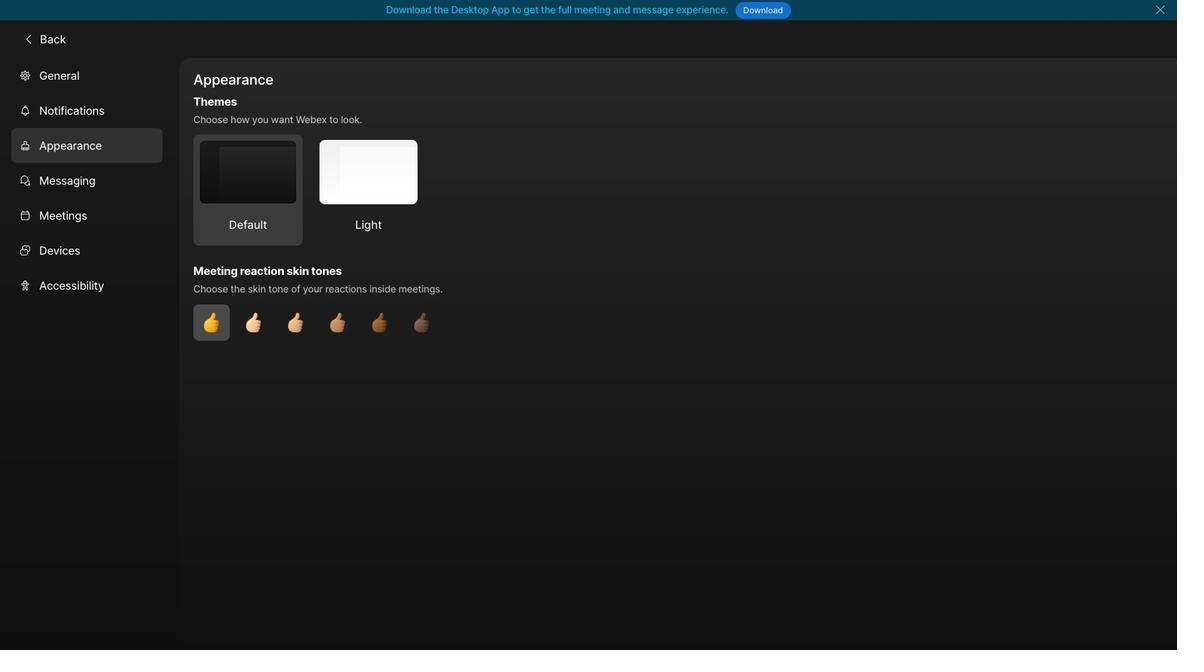 Task type: describe. For each thing, give the bounding box(es) containing it.
skin tone picker toolbar
[[193, 305, 960, 341]]

notifications tab
[[11, 93, 163, 128]]

messaging tab
[[11, 163, 163, 198]]

meetings tab
[[11, 198, 163, 233]]



Task type: locate. For each thing, give the bounding box(es) containing it.
appearance tab
[[11, 128, 163, 163]]

cancel_16 image
[[1155, 4, 1166, 15]]

devices tab
[[11, 233, 163, 268]]

accessibility tab
[[11, 268, 163, 303]]

general tab
[[11, 58, 163, 93]]

settings navigation
[[0, 58, 179, 651]]



Task type: vqa. For each thing, say whether or not it's contained in the screenshot.
navigation
no



